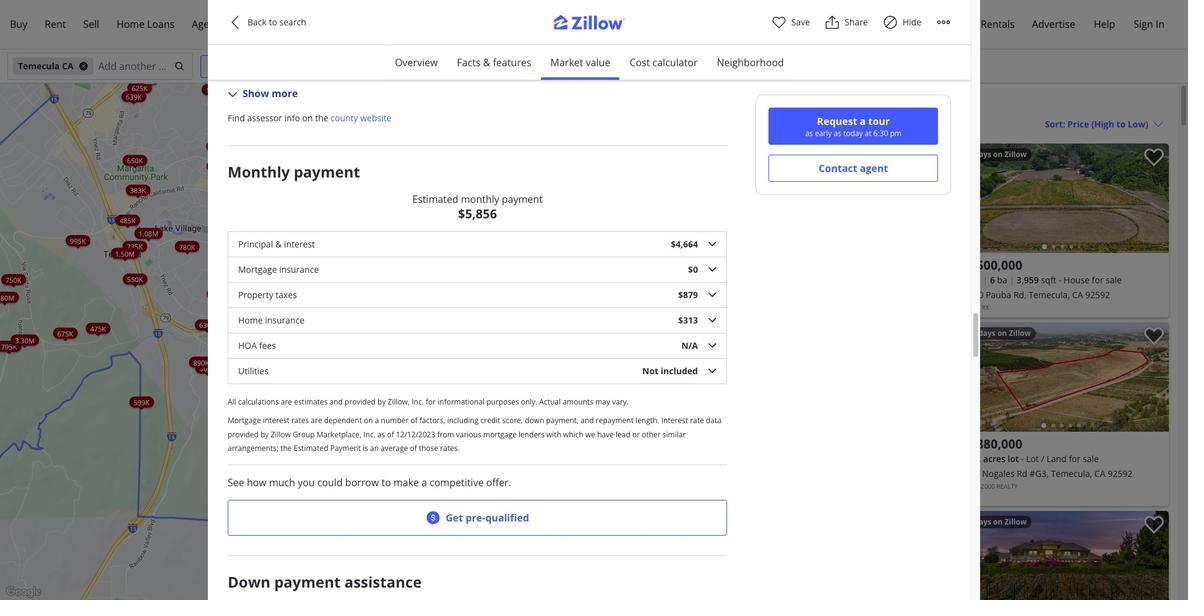 Task type: describe. For each thing, give the bounding box(es) containing it.
days for 80
[[754, 149, 772, 160]]

2 horizontal spatial for
[[1092, 274, 1104, 286]]

+1%
[[606, 54, 625, 67]]

550k inside new 550k
[[302, 283, 317, 292]]

marketplace,
[[317, 429, 362, 440]]

1.08m
[[139, 229, 158, 238]]

0 horizontal spatial 550k link
[[123, 273, 147, 285]]

0 vertical spatial -
[[1059, 274, 1062, 286]]

zillow,
[[388, 397, 410, 407]]

1 horizontal spatial link
[[343, 231, 372, 248]]

785k
[[330, 405, 346, 415]]

37028 de portola rd, temecula, ca 92592 image
[[954, 511, 1169, 600]]

$5,856
[[458, 205, 497, 222]]

1 horizontal spatial 825k link
[[394, 300, 418, 311]]

0 los nogales rd #g3, temecula, ca 92592 image
[[954, 323, 1169, 432]]

hoa fees
[[238, 340, 276, 351]]

zillow for 490 days on zillow
[[1009, 328, 1031, 339]]

as inside mortgage interest rates are dependent on a number of factors, including credit score, down payment, and repayment length. interest rate data provided by zillow group marketplace, inc. as of
[[378, 429, 385, 440]]

600k link
[[261, 250, 286, 262]]

1 horizontal spatial 800k link
[[256, 86, 281, 97]]

790k 790k
[[322, 423, 350, 494]]

875k for topmost the "875k" link
[[402, 303, 418, 312]]

save this home image for $9,500,000
[[1145, 149, 1164, 167]]

property images, use arrow keys to navigate, image 1 of 21 group
[[734, 144, 949, 253]]

$520,331
[[561, 54, 603, 67]]

3d for 1.08m
[[358, 229, 364, 235]]

3d for 540k
[[229, 342, 235, 347]]

temecula for temecula ca luxury homes
[[737, 95, 794, 112]]

845k
[[292, 415, 308, 425]]

tour for 1.08m
[[365, 229, 377, 235]]

hide
[[903, 16, 922, 28]]

lenders
[[519, 429, 545, 440]]

1 vertical spatial 790k link
[[318, 483, 343, 494]]

chevron down image inside show more "button"
[[228, 90, 238, 100]]

+1.2%
[[428, 54, 456, 67]]

zillow logo image
[[545, 15, 644, 37]]

0 horizontal spatial to
[[269, 16, 277, 28]]

temecula, inside 0 los nogales rd #g3, temecula, ca 92592 remax 2000 realty
[[1051, 468, 1093, 480]]

2 horizontal spatial 550k link
[[290, 280, 315, 291]]

on for 68
[[994, 517, 1003, 527]]

39100 pauba rd, temecula, ca 92592 realty rx
[[959, 289, 1111, 312]]

3,959 sqft
[[1017, 274, 1057, 286]]

$703,800 +35.3%
[[561, 26, 639, 39]]

google image
[[3, 584, 44, 600]]

1.50m for rightmost 1.50m link
[[259, 301, 278, 311]]

assessor
[[247, 112, 282, 124]]

1 horizontal spatial a
[[422, 476, 427, 490]]

599k
[[134, 397, 150, 407]]

590k link
[[281, 250, 305, 261]]

info
[[285, 112, 300, 124]]

0 vertical spatial inc.
[[412, 397, 424, 407]]

1 horizontal spatial sale
[[1106, 274, 1122, 286]]

average
[[381, 443, 408, 454]]

new for 615k
[[269, 234, 279, 240]]

bds
[[966, 274, 981, 286]]

sqft
[[1041, 274, 1057, 286]]

length.
[[636, 416, 660, 426]]

other
[[642, 429, 661, 440]]

700k link
[[301, 476, 326, 487]]

features
[[493, 56, 531, 69]]

639k for the rightmost '639k' link
[[274, 253, 290, 263]]

chevron right image for 68 days on zillow
[[1148, 559, 1163, 574]]

699k
[[330, 324, 346, 334]]

remax
[[959, 482, 980, 491]]

zillow for 41 days on zillow
[[1005, 149, 1027, 160]]

890k
[[193, 358, 209, 367]]

0 horizontal spatial 635k link
[[246, 235, 271, 246]]

0 vertical spatial 875k link
[[398, 302, 423, 313]]

675k link
[[53, 328, 78, 339]]

565k link
[[264, 312, 288, 323]]

0 vertical spatial 790k
[[334, 423, 350, 432]]

zillow inside mortgage interest rates are dependent on a number of factors, including credit score, down payment, and repayment length. interest rate data provided by zillow group marketplace, inc. as of
[[271, 429, 291, 440]]

1 horizontal spatial 650k link
[[337, 280, 361, 291]]

search image
[[175, 61, 184, 71]]

mortgage for mortgage interest rates are dependent on a number of factors, including credit score, down payment, and repayment length. interest rate data provided by zillow group marketplace, inc. as of
[[228, 416, 261, 426]]

neighborhood button
[[707, 45, 794, 80]]

799k
[[299, 255, 315, 265]]

275k link
[[403, 394, 427, 405]]

1.10m
[[409, 335, 429, 344]]

back to search
[[248, 16, 306, 28]]

tour for 540k
[[236, 342, 248, 347]]

days for 68
[[975, 517, 992, 527]]

temecula ca
[[18, 60, 74, 72]]

arrangements;
[[228, 443, 279, 454]]

595k 599k
[[134, 384, 368, 407]]

hide image
[[883, 15, 898, 30]]

1.80m link
[[257, 299, 285, 310]]

map region
[[0, 47, 881, 600]]

offer.
[[486, 476, 511, 490]]

2.70m
[[230, 241, 249, 250]]

1 vertical spatial 3d tour link
[[345, 358, 374, 374]]

days for 490
[[979, 328, 996, 339]]

0 vertical spatial of
[[411, 416, 418, 426]]

the inside from various mortgage lenders with which we have lead or other similar arrangements; the estimated payment is an average of those rates.
[[281, 443, 292, 454]]

chevron down image for $313
[[708, 316, 717, 325]]

and inside mortgage interest rates are dependent on a number of factors, including credit score, down payment, and repayment length. interest rate data provided by zillow group marketplace, inc. as of
[[581, 416, 594, 426]]

rent link
[[36, 10, 75, 39]]

2.58m link
[[207, 289, 235, 300]]

payment for down payment assistance
[[274, 572, 341, 592]]

chevron down image inside filters element
[[539, 61, 549, 71]]

0 vertical spatial 625k link
[[127, 82, 152, 93]]

1 horizontal spatial by
[[378, 397, 386, 407]]

on for 41
[[994, 149, 1003, 160]]

temecula for temecula ca
[[18, 60, 60, 72]]

630k link
[[195, 319, 220, 331]]

1 horizontal spatial 800k
[[261, 87, 276, 96]]

798k
[[331, 406, 347, 415]]

3d left 671k link
[[353, 359, 359, 365]]

0 horizontal spatial 1.50m link
[[111, 248, 139, 259]]

475k link
[[86, 323, 110, 334]]

2 horizontal spatial 800k
[[289, 279, 305, 288]]

pauba
[[986, 289, 1012, 301]]

not
[[643, 365, 659, 377]]

1 vertical spatial of
[[387, 429, 394, 440]]

& for principal
[[275, 238, 282, 250]]

3d for 780k
[[270, 153, 276, 159]]

vary.
[[612, 397, 629, 407]]

0 vertical spatial 3d tour link
[[346, 228, 380, 244]]

chevron left image for 68 days on zillow
[[960, 559, 975, 574]]

on for 80
[[774, 149, 783, 160]]

estimated inside from various mortgage lenders with which we have lead or other similar arrangements; the estimated payment is an average of those rates.
[[294, 443, 328, 454]]

640k link
[[260, 111, 284, 122]]

1 horizontal spatial 639k link
[[269, 252, 294, 264]]

dollar sign image
[[426, 511, 441, 525]]

calculations
[[238, 397, 279, 407]]

save this home image
[[1145, 516, 1164, 534]]

home loans link
[[108, 10, 183, 39]]

1.90m link
[[279, 181, 307, 192]]

2022
[[228, 26, 250, 39]]

rate
[[690, 416, 704, 426]]

1 horizontal spatial as
[[806, 128, 813, 139]]

795k for the bottom 795k 'link'
[[1, 342, 17, 351]]

show more button
[[228, 86, 298, 101]]

5.20m link
[[455, 188, 483, 199]]

chevron left image for 80 days on zillow
[[740, 191, 755, 206]]

849k link
[[333, 323, 362, 340]]

are inside mortgage interest rates are dependent on a number of factors, including credit score, down payment, and repayment length. interest rate data provided by zillow group marketplace, inc. as of
[[311, 416, 322, 426]]

0 horizontal spatial 780k
[[179, 242, 195, 251]]

on inside mortgage interest rates are dependent on a number of factors, including credit score, down payment, and repayment length. interest rate data provided by zillow group marketplace, inc. as of
[[364, 416, 373, 426]]

inc. inside mortgage interest rates are dependent on a number of factors, including credit score, down payment, and repayment length. interest rate data provided by zillow group marketplace, inc. as of
[[363, 429, 376, 440]]

only.
[[521, 397, 538, 407]]

1 vertical spatial 795k link
[[0, 341, 21, 352]]

with
[[547, 429, 561, 440]]

see how much you could borrow to make a competitive offer.
[[228, 476, 511, 490]]

search
[[280, 16, 306, 28]]

payment inside the estimated monthly payment $5,856
[[502, 192, 543, 206]]

0 horizontal spatial 825k link
[[261, 85, 286, 97]]

275k
[[407, 395, 423, 405]]

0 vertical spatial the
[[315, 112, 328, 124]]

0 vertical spatial 1.50m link
[[202, 84, 230, 95]]

zillow for 80 days on zillow
[[785, 149, 807, 160]]

1 horizontal spatial 635k link
[[285, 244, 309, 255]]

2 horizontal spatial 800k link
[[285, 278, 310, 289]]

735k link
[[123, 241, 147, 252]]

rentals
[[981, 17, 1015, 31]]

rd
[[1017, 468, 1028, 480]]

2.58m
[[211, 289, 231, 299]]

669k link
[[277, 387, 302, 398]]

units inside 2 units link
[[627, 489, 643, 498]]

realty inside '39100 pauba rd, temecula, ca 92592 realty rx'
[[959, 303, 980, 312]]

property images, use arrow keys to navigate, image 1 of 5 group
[[954, 323, 1169, 435]]

chevron down image for $4,664
[[708, 240, 717, 249]]

calculator
[[653, 56, 698, 69]]

1 vertical spatial 625k link
[[252, 254, 276, 265]]

land
[[1047, 453, 1067, 465]]

3d for 785k
[[334, 400, 340, 406]]

lot
[[1027, 453, 1039, 465]]

2000
[[981, 482, 995, 491]]

sale inside $5,880,000 48.52 acres lot - lot / land for sale
[[1083, 453, 1099, 465]]

995k link
[[66, 235, 90, 246]]

6
[[990, 274, 995, 286]]

borrow
[[345, 476, 379, 490]]

1 horizontal spatial 550k link
[[228, 354, 253, 365]]

650k for the rightmost 650k link
[[341, 281, 357, 291]]

0 horizontal spatial 800k link
[[195, 362, 220, 374]]

realty inside 0 los nogales rd #g3, temecula, ca 92592 remax 2000 realty
[[997, 482, 1018, 491]]

905k link
[[251, 84, 276, 95]]

provided inside mortgage interest rates are dependent on a number of factors, including credit score, down payment, and repayment length. interest rate data provided by zillow group marketplace, inc. as of
[[228, 429, 259, 440]]

tour for 785k
[[341, 400, 353, 406]]

1 vertical spatial 790k
[[322, 484, 338, 494]]

agent finder link
[[183, 10, 258, 39]]

score,
[[502, 416, 523, 426]]

plus image
[[694, 538, 707, 551]]

home loans
[[117, 17, 175, 31]]

finder
[[221, 17, 249, 31]]

more image
[[937, 15, 951, 30]]

payment,
[[546, 416, 579, 426]]

0 vertical spatial 639k link
[[122, 91, 146, 102]]

market value button
[[541, 45, 621, 80]]

0 horizontal spatial 635k
[[251, 236, 267, 245]]

1 horizontal spatial 635k
[[289, 245, 305, 254]]

may
[[596, 397, 610, 407]]

11.0m link
[[522, 204, 550, 215]]

chevron down image for $0
[[708, 265, 717, 274]]

show
[[243, 87, 269, 100]]

0 vertical spatial are
[[281, 397, 292, 407]]

675k 680k
[[57, 328, 283, 341]]



Task type: locate. For each thing, give the bounding box(es) containing it.
1 horizontal spatial 639k
[[274, 253, 290, 263]]

for inside $5,880,000 48.52 acres lot - lot / land for sale
[[1069, 453, 1081, 465]]

payment right the monthly
[[502, 192, 543, 206]]

interest inside mortgage interest rates are dependent on a number of factors, including credit score, down payment, and repayment length. interest rate data provided by zillow group marketplace, inc. as of
[[263, 416, 290, 426]]

0 vertical spatial 639k
[[126, 92, 142, 101]]

zillow right 68
[[1005, 517, 1027, 527]]

overview button
[[385, 45, 448, 80]]

tour inside 3d tour 780k
[[277, 153, 289, 159]]

550k for the rightmost "550k" link
[[295, 281, 311, 290]]

0 vertical spatial units
[[232, 147, 248, 156]]

0 vertical spatial 800k
[[261, 87, 276, 96]]

ca down house
[[1073, 289, 1084, 301]]

0 vertical spatial sale
[[1106, 274, 1122, 286]]

1 horizontal spatial home
[[238, 314, 263, 326]]

chevron right image for 490 days on zillow
[[1148, 370, 1163, 385]]

#g3,
[[1030, 468, 1049, 480]]

payment
[[330, 443, 361, 454]]

750k link
[[1, 274, 26, 285]]

2 vertical spatial 800k
[[200, 363, 216, 373]]

how
[[247, 476, 267, 490]]

chevron down image right $313
[[708, 316, 717, 325]]

0 vertical spatial a
[[860, 115, 866, 128]]

of inside from various mortgage lenders with which we have lead or other similar arrangements; the estimated payment is an average of those rates.
[[410, 443, 417, 454]]

much
[[269, 476, 295, 490]]

3d for 724k
[[220, 356, 226, 361]]

manage
[[942, 17, 979, 31]]

repayment
[[596, 416, 634, 426]]

interest up "590k"
[[284, 238, 315, 250]]

650k link down 725k link
[[337, 280, 361, 291]]

chevron left image for 41 days on zillow
[[960, 191, 975, 206]]

3d inside 3d tour 785k
[[334, 400, 340, 406]]

550k for leftmost "550k" link
[[127, 274, 143, 284]]

home up hoa
[[238, 314, 263, 326]]

383k
[[130, 185, 146, 195]]

not included
[[643, 365, 698, 377]]

550k down 569k
[[232, 355, 248, 364]]

0 horizontal spatial 1.50m
[[115, 249, 135, 258]]

3d right 4
[[236, 141, 241, 147]]

provided up arrangements;
[[228, 429, 259, 440]]

a inside request a tour as early as today at 6:30 pm
[[860, 115, 866, 128]]

1 horizontal spatial estimated
[[413, 192, 459, 206]]

more
[[272, 87, 298, 100]]

get
[[446, 511, 463, 525]]

provided
[[345, 397, 376, 407], [228, 429, 259, 440]]

a left the tour
[[860, 115, 866, 128]]

in
[[1156, 17, 1165, 31]]

insurance for home insurance
[[265, 314, 305, 326]]

temecula, down the sqft
[[1029, 289, 1070, 301]]

ca left remove tag icon
[[62, 60, 74, 72]]

0 vertical spatial link
[[214, 123, 243, 140]]

650k up the 383k "link"
[[127, 156, 143, 165]]

595k link
[[348, 383, 372, 394]]

on right info
[[302, 112, 313, 124]]

0 horizontal spatial sale
[[1083, 453, 1099, 465]]

home left loans
[[117, 17, 145, 31]]

1 horizontal spatial 650k
[[341, 281, 357, 291]]

0 vertical spatial chevron right image
[[928, 191, 943, 206]]

save
[[792, 16, 810, 28]]

80
[[744, 149, 753, 160]]

0 horizontal spatial a
[[375, 416, 379, 426]]

home inside main navigation
[[117, 17, 145, 31]]

1 vertical spatial interest
[[263, 416, 290, 426]]

chevron down image for n/a
[[708, 341, 717, 351]]

1.50m link up 'find'
[[202, 84, 230, 95]]

$9,500,000
[[959, 257, 1023, 274]]

save this home image for $5,880,000
[[1145, 327, 1164, 346]]

remove tag image
[[78, 61, 88, 71]]

new 550k
[[302, 278, 324, 292]]

on right 41
[[994, 149, 1003, 160]]

agent
[[860, 162, 888, 175]]

1 horizontal spatial 875k link
[[398, 302, 423, 313]]

is
[[363, 443, 368, 454]]

1 vertical spatial realty
[[997, 482, 1018, 491]]

make
[[394, 476, 419, 490]]

zillow for 68 days on zillow
[[1005, 517, 1027, 527]]

units inside 180k 3d tour 4 units
[[232, 147, 248, 156]]

735k
[[127, 242, 143, 251]]

share image
[[825, 15, 840, 30]]

a right make
[[422, 476, 427, 490]]

chevron down image right $4,664 on the right top of page
[[708, 240, 717, 249]]

92592 inside 0 los nogales rd #g3, temecula, ca 92592 remax 2000 realty
[[1108, 468, 1133, 480]]

875k link up 1.10m
[[398, 302, 423, 313]]

mortgage down all
[[228, 416, 261, 426]]

- inside $5,880,000 48.52 acres lot - lot / land for sale
[[1022, 453, 1024, 465]]

1 horizontal spatial new
[[314, 278, 324, 283]]

- right the sqft
[[1059, 274, 1062, 286]]

688k
[[214, 160, 230, 170]]

650k for topmost 650k link
[[127, 156, 143, 165]]

payment for monthly payment
[[294, 161, 360, 182]]

temecula inside filters element
[[18, 60, 60, 72]]

the down rates
[[281, 443, 292, 454]]

1.80m
[[261, 299, 281, 309]]

new down 799k
[[314, 278, 324, 283]]

tour inside 180k 3d tour 4 units
[[242, 141, 255, 147]]

by inside mortgage interest rates are dependent on a number of factors, including credit score, down payment, and repayment length. interest rate data provided by zillow group marketplace, inc. as of
[[261, 429, 269, 440]]

sell link
[[75, 10, 108, 39]]

3d inside 3d tour 1.08m
[[358, 229, 364, 235]]

chevron down image
[[614, 61, 624, 71], [1154, 119, 1164, 129], [708, 265, 717, 274], [708, 291, 717, 300], [708, 367, 717, 376]]

0 horizontal spatial link
[[214, 123, 243, 140]]

680k
[[267, 332, 283, 341]]

875k link up 899k
[[329, 381, 354, 392]]

2.85m
[[393, 188, 413, 197]]

chevron left image
[[960, 370, 975, 385], [960, 559, 975, 574]]

sign
[[1134, 17, 1154, 31]]

3d inside 3d tour 780k
[[270, 153, 276, 159]]

on
[[302, 112, 313, 124], [774, 149, 783, 160], [994, 149, 1003, 160], [998, 328, 1007, 339], [364, 416, 373, 426], [994, 517, 1003, 527]]

1 chevron right image from the top
[[1148, 191, 1163, 206]]

0 vertical spatial to
[[269, 16, 277, 28]]

3d inside 180k 3d tour 4 units
[[236, 141, 241, 147]]

36400 de portola rd, temecula, ca 92592 image
[[734, 144, 949, 253]]

on right dependent
[[364, 416, 373, 426]]

1 horizontal spatial provided
[[345, 397, 376, 407]]

725k link
[[346, 251, 371, 263]]

chevron left image down "490"
[[960, 370, 975, 385]]

0 vertical spatial 825k
[[266, 86, 282, 96]]

website
[[360, 112, 392, 124]]

900k link
[[249, 377, 274, 388]]

1.50m left show
[[206, 85, 226, 94]]

0 horizontal spatial 639k link
[[122, 91, 146, 102]]

the
[[315, 112, 328, 124], [281, 443, 292, 454]]

0 vertical spatial estimated
[[413, 192, 459, 206]]

3d tour link up the 759k
[[346, 228, 380, 244]]

mortgage down 600k link
[[238, 264, 277, 275]]

2 horizontal spatial 1.50m
[[259, 301, 278, 311]]

find
[[228, 112, 245, 124]]

chevron down image
[[539, 61, 549, 71], [228, 90, 238, 100], [708, 240, 717, 249], [708, 316, 717, 325], [708, 341, 717, 351]]

0 horizontal spatial chevron right image
[[928, 191, 943, 206]]

0 horizontal spatial -
[[1022, 453, 1024, 465]]

780k up "1.90m" link
[[266, 158, 282, 167]]

790k
[[334, 423, 350, 432], [322, 484, 338, 494]]

rd,
[[1014, 289, 1027, 301]]

0 horizontal spatial &
[[275, 238, 282, 250]]

790k link right 'you' on the bottom left
[[318, 483, 343, 494]]

3d inside 3d tour 724k
[[220, 356, 226, 361]]

1 horizontal spatial 795k link
[[299, 234, 324, 245]]

tour inside 3d tour 540k
[[236, 342, 248, 347]]

1 horizontal spatial 795k
[[303, 235, 319, 244]]

pm
[[890, 128, 902, 139]]

chevron down image left show
[[228, 90, 238, 100]]

sale up 0 los nogales rd #g3, temecula, ca 92592 link
[[1083, 453, 1099, 465]]

180k link
[[214, 145, 239, 156]]

1 vertical spatial 800k
[[289, 279, 305, 288]]

1 chevron left image from the top
[[960, 370, 975, 385]]

1 horizontal spatial 625k link
[[252, 254, 276, 265]]

facts
[[457, 56, 481, 69]]

0 vertical spatial new
[[269, 234, 279, 240]]

provided down 595k link
[[345, 397, 376, 407]]

0 horizontal spatial for
[[426, 397, 436, 407]]

0 los nogales rd #g3, temecula, ca 92592 link
[[959, 467, 1164, 482]]

650k link up the 383k "link"
[[123, 155, 147, 166]]

671k
[[366, 354, 382, 363]]

& inside facts & features button
[[483, 56, 491, 69]]

for right house
[[1092, 274, 1104, 286]]

0 vertical spatial provided
[[345, 397, 376, 407]]

2 horizontal spatial 1.50m link
[[254, 301, 283, 312]]

550k right the 'taxes'
[[302, 283, 317, 292]]

save this home image
[[925, 149, 944, 167], [1145, 149, 1164, 167], [1145, 327, 1164, 346]]

home
[[117, 17, 145, 31], [238, 314, 263, 326]]

as left early
[[806, 128, 813, 139]]

790k link down 798k "link"
[[330, 422, 354, 433]]

estimated
[[413, 192, 459, 206], [294, 443, 328, 454]]

1 horizontal spatial the
[[315, 112, 328, 124]]

585k
[[240, 383, 255, 392]]

on for 490
[[998, 328, 1007, 339]]

0 horizontal spatial 875k link
[[329, 381, 354, 392]]

filters element
[[0, 50, 1189, 84]]

475k
[[90, 324, 106, 333]]

dependent
[[324, 416, 362, 426]]

0 horizontal spatial units
[[232, 147, 248, 156]]

1 vertical spatial 825k
[[398, 301, 414, 310]]

0 vertical spatial 790k link
[[330, 422, 354, 433]]

chevron down image for $879
[[708, 291, 717, 300]]

1 vertical spatial 800k link
[[285, 278, 310, 289]]

1 horizontal spatial units
[[627, 489, 643, 498]]

property images, use arrow keys to navigate, image 1 of 41 group
[[954, 144, 1169, 256]]

0 horizontal spatial 625k link
[[127, 82, 152, 93]]

790k link
[[330, 422, 354, 433], [318, 483, 343, 494]]

tour for 780k
[[277, 153, 289, 159]]

2 horizontal spatial a
[[860, 115, 866, 128]]

849k
[[337, 330, 353, 339]]

temecula, inside '39100 pauba rd, temecula, ca 92592 realty rx'
[[1029, 289, 1070, 301]]

550k link down 799k link
[[290, 280, 315, 291]]

1 vertical spatial 650k link
[[337, 280, 361, 291]]

0 vertical spatial temecula
[[18, 60, 60, 72]]

875k up 1.10m
[[402, 303, 418, 312]]

890k link
[[189, 357, 214, 368]]

chevron down image for not included
[[708, 367, 717, 376]]

chevron left image down 41
[[960, 191, 975, 206]]

link up 725k
[[343, 231, 372, 248]]

on right 80
[[774, 149, 783, 160]]

link
[[214, 123, 243, 140], [343, 231, 372, 248]]

tour
[[242, 141, 255, 147], [277, 153, 289, 159], [365, 229, 377, 235], [236, 342, 248, 347], [227, 356, 239, 361], [360, 359, 372, 365], [341, 400, 353, 406]]

as up an
[[378, 429, 385, 440]]

days right "490"
[[979, 328, 996, 339]]

down
[[228, 572, 270, 592]]

580k
[[268, 315, 284, 324]]

- right lot
[[1022, 453, 1024, 465]]

0 vertical spatial mortgage
[[238, 264, 277, 275]]

days right 41
[[975, 149, 992, 160]]

550k down 735k link
[[127, 274, 143, 284]]

property images, use arrow keys to navigate, image 1 of 69 group
[[954, 511, 1169, 600]]

1.50m for leftmost 1.50m link
[[115, 249, 135, 258]]

ca left luxury
[[798, 95, 814, 112]]

0 horizontal spatial new
[[269, 234, 279, 240]]

chevron right image inside property images, use arrow keys to navigate, image 1 of 5 "group"
[[1148, 370, 1163, 385]]

ca inside filters element
[[62, 60, 74, 72]]

as right early
[[834, 128, 842, 139]]

chevron right image inside property images, use arrow keys to navigate, image 1 of 41 group
[[1148, 191, 1163, 206]]

650k link
[[123, 155, 147, 166], [337, 280, 361, 291]]

main content containing temecula ca luxury homes
[[724, 84, 1179, 600]]

at
[[865, 128, 872, 139]]

639k for top '639k' link
[[126, 92, 142, 101]]

0 horizontal spatial 625k
[[132, 83, 148, 92]]

780k left 2.58m 2.70m on the left top of page
[[179, 242, 195, 251]]

1.50m for the topmost 1.50m link
[[206, 85, 226, 94]]

inc. up is
[[363, 429, 376, 440]]

0 vertical spatial 825k link
[[261, 85, 286, 97]]

1.25m link
[[448, 144, 477, 156]]

principal & interest
[[238, 238, 315, 250]]

899k link
[[334, 392, 358, 403]]

675k
[[57, 328, 73, 338]]

los
[[966, 468, 980, 480]]

estimated inside the estimated monthly payment $5,856
[[413, 192, 459, 206]]

estimated down group
[[294, 443, 328, 454]]

0 vertical spatial insurance
[[279, 264, 319, 275]]

skip link list tab list
[[385, 45, 794, 80]]

3d tour link up the 595k
[[345, 358, 374, 374]]

0 vertical spatial 650k link
[[123, 155, 147, 166]]

on right "490"
[[998, 328, 1007, 339]]

pre-
[[466, 511, 486, 525]]

chevron right image
[[928, 191, 943, 206], [1148, 370, 1163, 385]]

$4,664
[[671, 238, 698, 250]]

0 vertical spatial for
[[1092, 274, 1104, 286]]

inc. right zillow,
[[412, 397, 424, 407]]

by up arrangements;
[[261, 429, 269, 440]]

interest
[[662, 416, 688, 426]]

mortgage interest rates are dependent on a number of factors, including credit score, down payment, and repayment length. interest rate data provided by zillow group marketplace, inc. as of
[[228, 416, 722, 440]]

chevron left image inside property images, use arrow keys to navigate, image 1 of 5 "group"
[[960, 370, 975, 385]]

informational
[[438, 397, 485, 407]]

home for home loans
[[117, 17, 145, 31]]

of up "12/12/2023"
[[411, 416, 418, 426]]

1 horizontal spatial &
[[483, 56, 491, 69]]

700k
[[306, 477, 322, 486]]

$703,800
[[561, 26, 603, 39]]

temecula up results
[[737, 95, 794, 112]]

mortgage inside mortgage interest rates are dependent on a number of factors, including credit score, down payment, and repayment length. interest rate data provided by zillow group marketplace, inc. as of
[[228, 416, 261, 426]]

795k for right 795k 'link'
[[303, 235, 319, 244]]

0 horizontal spatial 650k link
[[123, 155, 147, 166]]

inc.
[[412, 397, 424, 407], [363, 429, 376, 440]]

manage rentals
[[942, 17, 1015, 31]]

principal
[[238, 238, 273, 250]]

mortgage for mortgage insurance
[[238, 264, 277, 275]]

599k link
[[129, 397, 154, 408]]

help link
[[1086, 10, 1124, 39]]

1 vertical spatial inc.
[[363, 429, 376, 440]]

new inside new 550k
[[314, 278, 324, 283]]

ba
[[998, 274, 1008, 286]]

heart image
[[772, 15, 787, 30]]

chevron left image down 80
[[740, 191, 755, 206]]

1 vertical spatial the
[[281, 443, 292, 454]]

1 horizontal spatial inc.
[[412, 397, 424, 407]]

790k right 700k
[[322, 484, 338, 494]]

3d up the 759k
[[358, 229, 364, 235]]

temecula, down land
[[1051, 468, 1093, 480]]

zillow right 41
[[1005, 149, 1027, 160]]

home for home insurance
[[238, 314, 263, 326]]

chevron right image for 80 days on zillow
[[928, 191, 943, 206]]

of up 'average' on the bottom
[[387, 429, 394, 440]]

to right back
[[269, 16, 277, 28]]

550k link down 569k
[[228, 354, 253, 365]]

estimated left 5.20m
[[413, 192, 459, 206]]

3d right 890k
[[220, 356, 226, 361]]

1 horizontal spatial to
[[382, 476, 391, 490]]

temecula,
[[1029, 289, 1070, 301], [1051, 468, 1093, 480]]

& for facts
[[483, 56, 491, 69]]

new up 600k link
[[269, 234, 279, 240]]

actual
[[540, 397, 561, 407]]

chevron left image left back
[[228, 15, 243, 30]]

3d inside 3d tour 540k
[[229, 342, 235, 347]]

$879
[[678, 289, 698, 301]]

3d tour link
[[346, 228, 380, 244], [345, 358, 374, 374]]

chevron left image inside property images, use arrow keys to navigate, image 1 of 41 group
[[960, 191, 975, 206]]

share
[[845, 16, 868, 28]]

payment up 1.90m
[[294, 161, 360, 182]]

1 vertical spatial 1.50m
[[115, 249, 135, 258]]

sale right house
[[1106, 274, 1122, 286]]

0 vertical spatial and
[[330, 397, 343, 407]]

1.50m down 1.08m "link"
[[115, 249, 135, 258]]

property taxes
[[238, 289, 297, 301]]

1.90m
[[283, 182, 303, 192]]

new inside the new 615k
[[269, 234, 279, 240]]

clear field image
[[173, 61, 183, 71]]

1 vertical spatial to
[[382, 476, 391, 490]]

of down "12/12/2023"
[[410, 443, 417, 454]]

chevron down image left market
[[539, 61, 549, 71]]

0 horizontal spatial the
[[281, 443, 292, 454]]

3d tour 785k
[[330, 400, 353, 415]]

790k down 798k "link"
[[334, 423, 350, 432]]

2 vertical spatial of
[[410, 443, 417, 454]]

3d up 798k
[[334, 400, 340, 406]]

2 chevron left image from the top
[[960, 559, 975, 574]]

1 vertical spatial temecula,
[[1051, 468, 1093, 480]]

main navigation
[[0, 0, 1189, 50]]

3d up monthly
[[270, 153, 276, 159]]

569k link
[[233, 342, 257, 353]]

units right 2
[[627, 489, 643, 498]]

92592 inside '39100 pauba rd, temecula, ca 92592 realty rx'
[[1086, 289, 1111, 301]]

550k for the middle "550k" link
[[232, 355, 248, 364]]

realty down nogales
[[997, 482, 1018, 491]]

569k
[[237, 343, 253, 352]]

contact agent
[[819, 162, 888, 175]]

2 horizontal spatial chevron left image
[[960, 191, 975, 206]]

1 horizontal spatial for
[[1069, 453, 1081, 465]]

chevron right image inside property images, use arrow keys to navigate, image 1 of 69 group
[[1148, 559, 1163, 574]]

550k link down 735k link
[[123, 273, 147, 285]]

main content
[[724, 84, 1179, 600]]

& right facts
[[483, 56, 491, 69]]

chevron left image
[[228, 15, 243, 30], [740, 191, 755, 206], [960, 191, 975, 206]]

link up 180k 3d tour 4 units at the left top
[[214, 123, 243, 140]]

2 horizontal spatial as
[[834, 128, 842, 139]]

0 horizontal spatial 795k link
[[0, 341, 21, 352]]

0 vertical spatial interest
[[284, 238, 315, 250]]

facts & features button
[[447, 45, 541, 80]]

780k inside 3d tour 780k
[[266, 158, 282, 167]]

1 vertical spatial 825k link
[[394, 300, 418, 311]]

625k for top 625k link
[[132, 83, 148, 92]]

2 chevron right image from the top
[[1148, 559, 1163, 574]]

those
[[419, 443, 438, 454]]

zillow right 80
[[785, 149, 807, 160]]

670k
[[259, 321, 275, 330]]

1.25m
[[453, 145, 472, 155]]

875k for leftmost the "875k" link
[[334, 382, 350, 391]]

5.88m
[[517, 82, 536, 91]]

units right 4
[[232, 147, 248, 156]]

tour inside 3d tour 724k
[[227, 356, 239, 361]]

new for 550k
[[314, 278, 324, 283]]

6 ba
[[990, 274, 1008, 286]]

chevron right image inside property images, use arrow keys to navigate, image 1 of 21 group
[[928, 191, 943, 206]]

days right 80
[[754, 149, 772, 160]]

insurance for mortgage insurance
[[279, 264, 319, 275]]

0 horizontal spatial chevron left image
[[228, 15, 243, 30]]

chevron right image
[[1148, 191, 1163, 206], [1148, 559, 1163, 574]]

a left number
[[375, 416, 379, 426]]

chevron down image right n/a
[[708, 341, 717, 351]]

a inside mortgage interest rates are dependent on a number of factors, including credit score, down payment, and repayment length. interest rate data provided by zillow group marketplace, inc. as of
[[375, 416, 379, 426]]

0 vertical spatial chevron left image
[[960, 370, 975, 385]]

1 vertical spatial sale
[[1083, 453, 1099, 465]]

temecula left remove tag icon
[[18, 60, 60, 72]]

new
[[269, 234, 279, 240], [314, 278, 324, 283]]

1 vertical spatial chevron right image
[[1148, 559, 1163, 574]]

0 vertical spatial 625k
[[132, 83, 148, 92]]

days for 41
[[975, 149, 992, 160]]

625k for the bottom 625k link
[[256, 255, 272, 264]]

ca inside '39100 pauba rd, temecula, ca 92592 realty rx'
[[1073, 289, 1084, 301]]

tour inside 3d tour 785k
[[341, 400, 353, 406]]

tour for 724k
[[227, 356, 239, 361]]

1 vertical spatial 875k
[[334, 382, 350, 391]]

realty down "39100"
[[959, 303, 980, 312]]

1.50m link down 1.08m "link"
[[111, 248, 139, 259]]

39100 pauba rd, temecula, ca 92592 image
[[954, 144, 1169, 253]]

are up 845k link
[[281, 397, 292, 407]]

chevron left image for 490 days on zillow
[[960, 370, 975, 385]]

1 horizontal spatial 1.50m
[[206, 85, 226, 94]]

875k up 899k link
[[334, 382, 350, 391]]

tour inside 3d tour 1.08m
[[365, 229, 377, 235]]

0 vertical spatial 780k
[[266, 158, 282, 167]]

0 vertical spatial home
[[117, 17, 145, 31]]

by left zillow,
[[378, 397, 386, 407]]

1 vertical spatial insurance
[[265, 314, 305, 326]]

chevron right image for 41 days on zillow
[[1148, 191, 1163, 206]]

1 vertical spatial provided
[[228, 429, 259, 440]]

for right 275k
[[426, 397, 436, 407]]

0 vertical spatial by
[[378, 397, 386, 407]]

ca inside 0 los nogales rd #g3, temecula, ca 92592 remax 2000 realty
[[1095, 468, 1106, 480]]

1 vertical spatial a
[[375, 416, 379, 426]]



Task type: vqa. For each thing, say whether or not it's contained in the screenshot.


